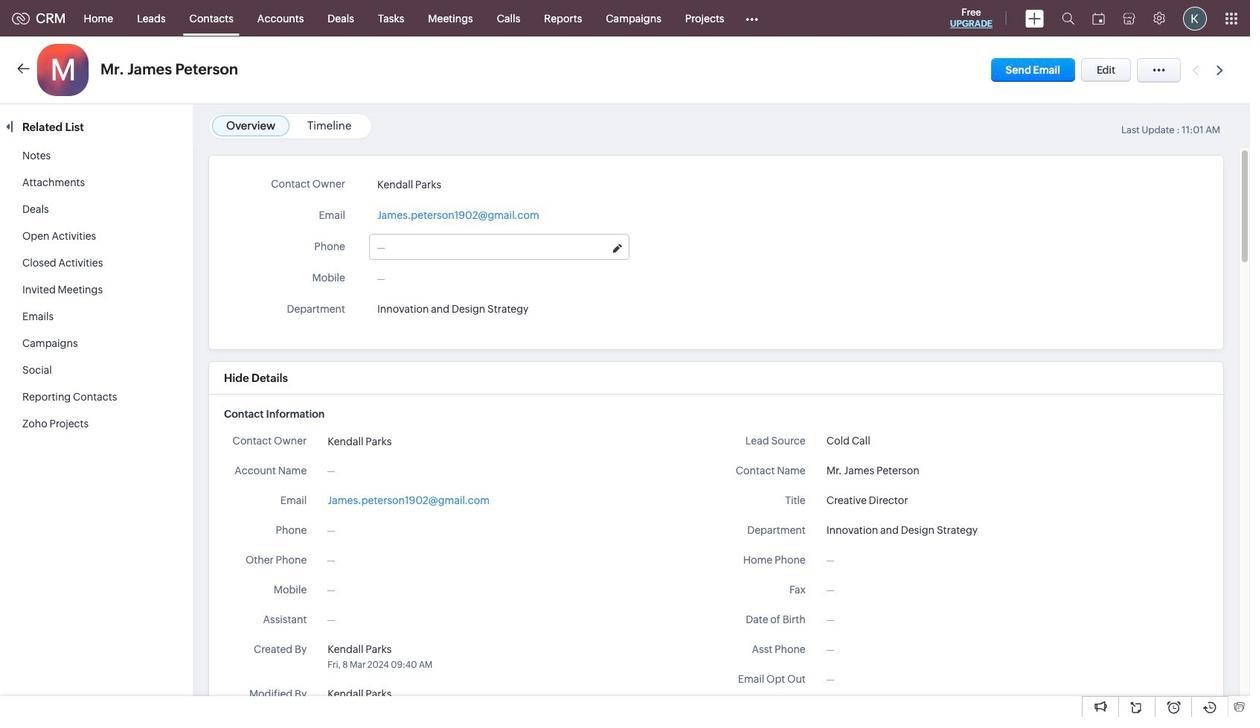 Task type: vqa. For each thing, say whether or not it's contained in the screenshot.
Profile element
yes



Task type: locate. For each thing, give the bounding box(es) containing it.
logo image
[[12, 12, 30, 24]]

create menu element
[[1017, 0, 1054, 36]]

calendar image
[[1093, 12, 1106, 24]]

profile element
[[1175, 0, 1217, 36]]



Task type: describe. For each thing, give the bounding box(es) containing it.
Other Modules field
[[737, 6, 769, 30]]

search element
[[1054, 0, 1084, 36]]

create menu image
[[1026, 9, 1045, 27]]

profile image
[[1184, 6, 1208, 30]]

previous record image
[[1193, 65, 1200, 75]]

next record image
[[1217, 65, 1227, 75]]

search image
[[1063, 12, 1075, 25]]



